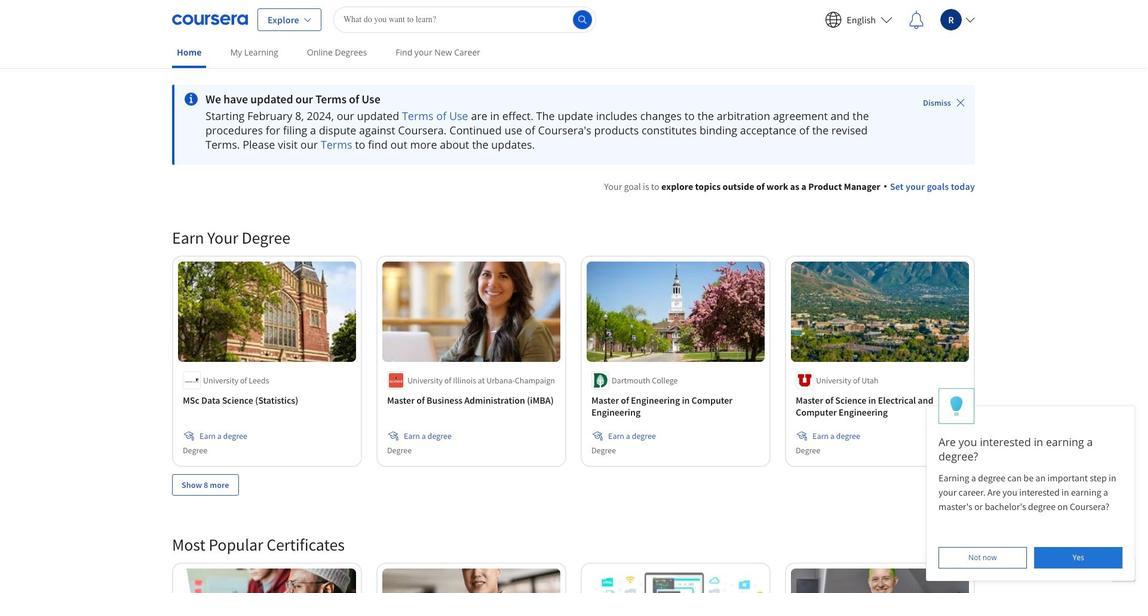 Task type: locate. For each thing, give the bounding box(es) containing it.
lightbulb tip image
[[951, 396, 963, 417]]

coursera image
[[172, 10, 248, 29]]

main content
[[0, 70, 1148, 593]]

What do you want to learn? text field
[[333, 6, 596, 33]]

earn your degree collection element
[[165, 208, 983, 515]]

alice element
[[926, 388, 1136, 582]]

None search field
[[333, 6, 596, 33]]



Task type: describe. For each thing, give the bounding box(es) containing it.
information: we have updated our terms of use element
[[206, 92, 890, 106]]

help center image
[[1116, 562, 1131, 577]]

most popular certificates collection element
[[165, 515, 983, 593]]



